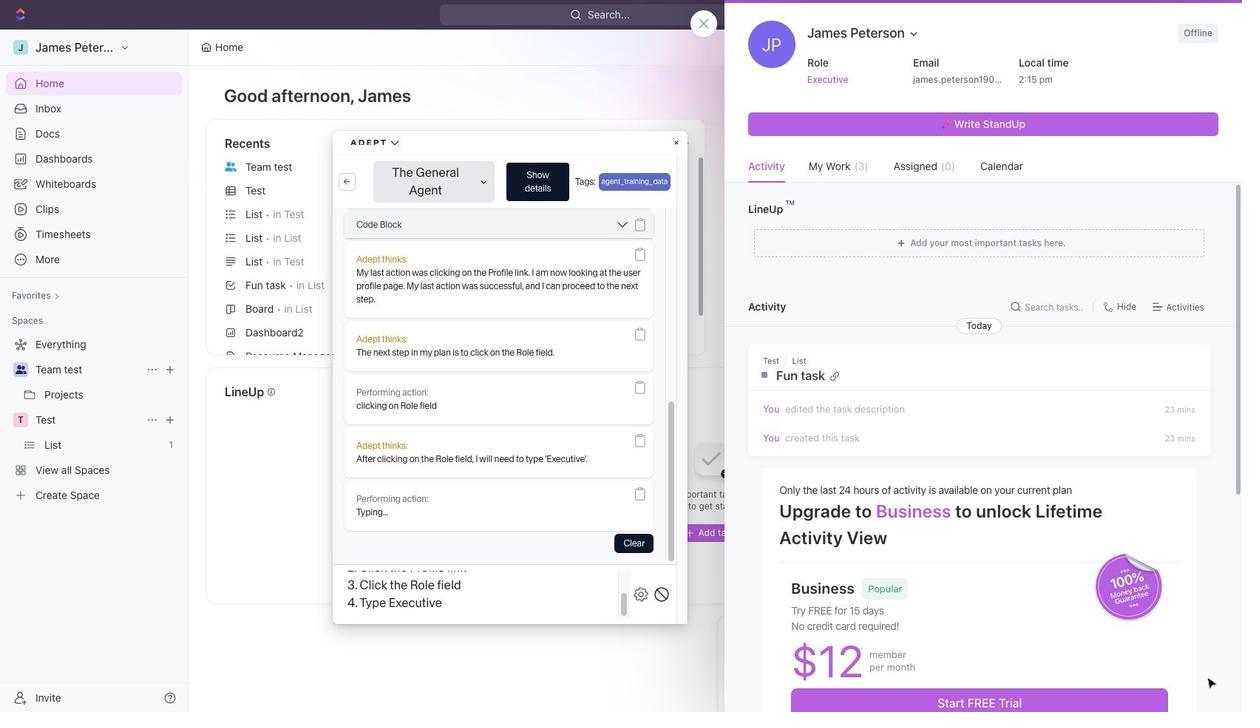 Task type: locate. For each thing, give the bounding box(es) containing it.
james peterson's workspace, , element
[[13, 40, 28, 55]]

sidebar navigation
[[0, 30, 192, 712]]

Add description... text field
[[802, 71, 895, 89]]

user group image
[[15, 365, 26, 374]]

tree
[[6, 333, 182, 507]]



Task type: vqa. For each thing, say whether or not it's contained in the screenshot.
wifi icon
no



Task type: describe. For each thing, give the bounding box(es) containing it.
tree inside the sidebar navigation
[[6, 333, 182, 507]]

test, , element
[[13, 413, 28, 427]]

user group image
[[225, 162, 237, 171]]

Search tasks.. text field
[[1025, 296, 1087, 318]]



